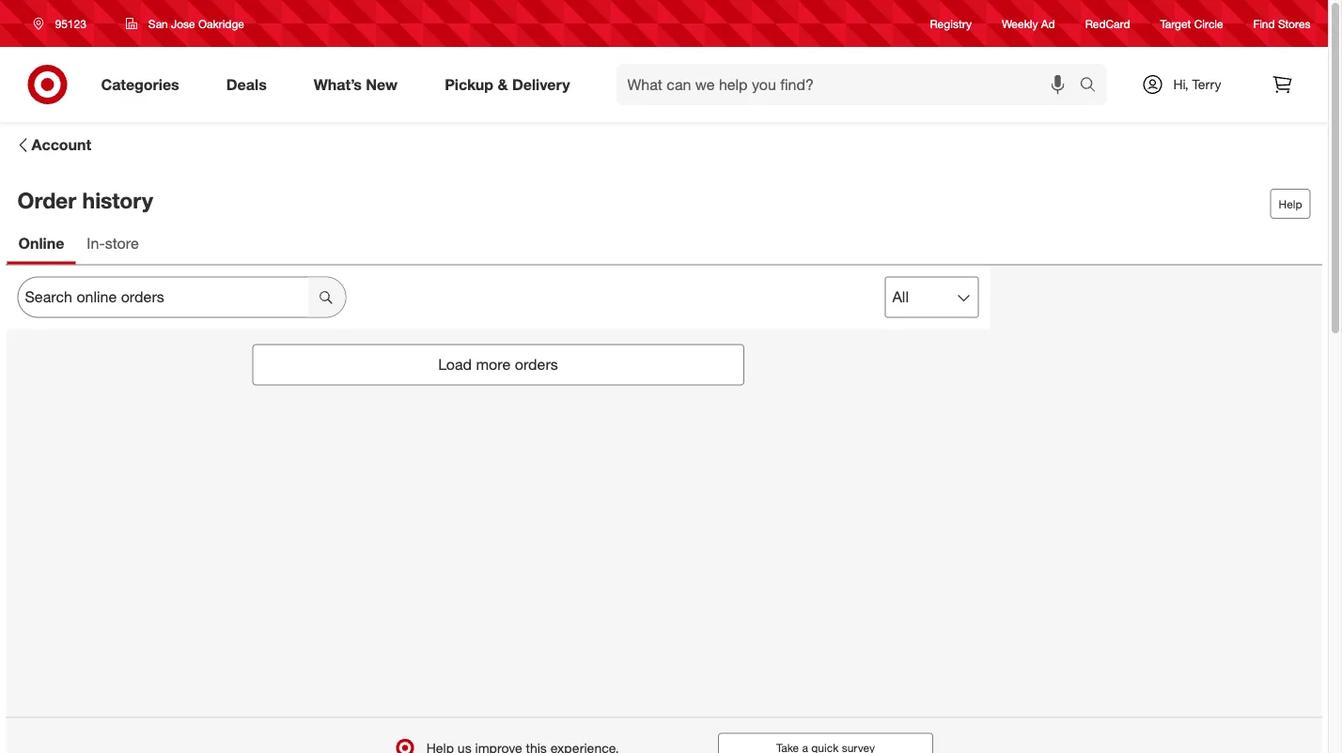 Task type: locate. For each thing, give the bounding box(es) containing it.
jose
[[171, 16, 195, 31]]

what's new link
[[298, 64, 421, 105]]

categories
[[101, 75, 179, 94]]

None text field
[[17, 277, 346, 318]]

deals link
[[210, 64, 290, 105]]

find stores
[[1254, 16, 1311, 30]]

hi, terry
[[1174, 76, 1222, 93]]

&
[[498, 75, 508, 94]]

deals
[[226, 75, 267, 94]]

terry
[[1193, 76, 1222, 93]]

order
[[17, 187, 76, 213]]

delivery
[[512, 75, 570, 94]]

order history
[[17, 187, 153, 213]]

find
[[1254, 16, 1275, 30]]

san jose oakridge
[[148, 16, 244, 31]]

registry
[[930, 16, 972, 30]]

search
[[1071, 77, 1116, 95]]

san
[[148, 16, 168, 31]]

redcard
[[1086, 16, 1131, 30]]

store
[[105, 234, 139, 253]]

help
[[1279, 197, 1303, 211]]

orders
[[515, 356, 558, 374]]

categories link
[[85, 64, 203, 105]]

registry link
[[930, 15, 972, 32]]

redcard link
[[1086, 15, 1131, 32]]

new
[[366, 75, 398, 94]]

ad
[[1041, 16, 1056, 30]]

load more orders button
[[252, 345, 744, 386]]

stores
[[1279, 16, 1311, 30]]

san jose oakridge button
[[114, 7, 257, 40]]



Task type: vqa. For each thing, say whether or not it's contained in the screenshot.
TARGET CIRCLE
yes



Task type: describe. For each thing, give the bounding box(es) containing it.
in-store link
[[76, 225, 150, 265]]

weekly ad link
[[1002, 15, 1056, 32]]

weekly ad
[[1002, 16, 1056, 30]]

pickup & delivery
[[445, 75, 570, 94]]

target circle link
[[1161, 15, 1224, 32]]

online
[[18, 234, 64, 253]]

more
[[476, 356, 511, 374]]

oakridge
[[198, 16, 244, 31]]

95123 button
[[21, 7, 106, 40]]

online link
[[7, 225, 76, 265]]

pickup
[[445, 75, 494, 94]]

what's new
[[314, 75, 398, 94]]

pickup & delivery link
[[429, 64, 594, 105]]

search button
[[1071, 64, 1116, 109]]

in-
[[87, 234, 105, 253]]

target
[[1161, 16, 1192, 30]]

What can we help you find? suggestions appear below search field
[[616, 64, 1084, 105]]

target circle
[[1161, 16, 1224, 30]]

find stores link
[[1254, 15, 1311, 32]]

load
[[438, 356, 472, 374]]

account
[[31, 136, 91, 154]]

what's
[[314, 75, 362, 94]]

account link
[[14, 134, 92, 157]]

history
[[82, 187, 153, 213]]

help button
[[1271, 189, 1311, 219]]

hi,
[[1174, 76, 1189, 93]]

circle
[[1195, 16, 1224, 30]]

95123
[[55, 16, 86, 31]]

in-store
[[87, 234, 139, 253]]

load more orders
[[438, 356, 558, 374]]

weekly
[[1002, 16, 1038, 30]]



